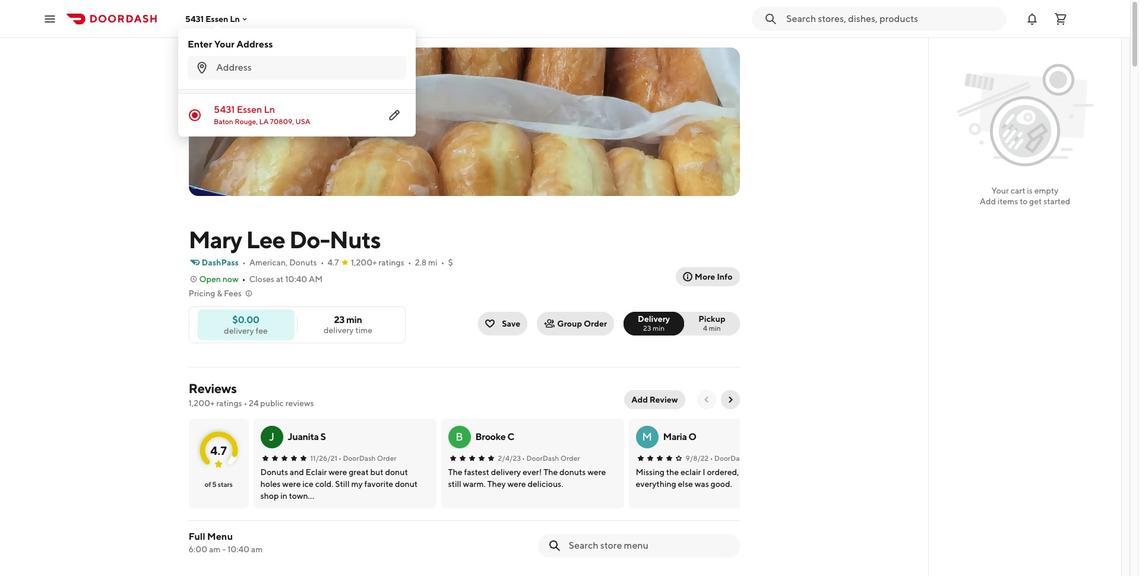 Task type: vqa. For each thing, say whether or not it's contained in the screenshot.
2/4/23
yes



Task type: describe. For each thing, give the bounding box(es) containing it.
2.8
[[415, 258, 427, 267]]

min for delivery
[[653, 324, 665, 333]]

ln for 5431 essen ln baton rouge, la 70809, usa
[[264, 104, 275, 115]]

group order button
[[537, 312, 614, 336]]

o
[[688, 431, 696, 442]]

• right 11/26/21
[[339, 454, 342, 463]]

10:40 inside full menu 6:00 am - 10:40 am
[[227, 545, 249, 554]]

delivery 23 min
[[638, 314, 670, 333]]

doordash for m
[[714, 454, 747, 463]]

23 min delivery time
[[324, 314, 372, 335]]

• up am
[[320, 258, 324, 267]]

5431 essen ln
[[185, 14, 240, 23]]

pickup 4 min
[[698, 314, 725, 333]]

next image
[[725, 395, 735, 404]]

9/8/22
[[686, 454, 709, 463]]

full
[[189, 531, 205, 542]]

of 5 stars
[[205, 480, 233, 489]]

• closes at 10:40 am
[[242, 274, 323, 284]]

open
[[199, 274, 221, 284]]

pricing
[[189, 289, 215, 298]]

0 vertical spatial your
[[214, 39, 235, 50]]

ratings inside reviews 1,200+ ratings • 24 public reviews
[[216, 398, 242, 408]]

min inside 23 min delivery time
[[346, 314, 362, 325]]

open now
[[199, 274, 238, 284]]

mary lee do-nuts image
[[189, 48, 740, 196]]

group
[[557, 319, 582, 328]]

0 vertical spatial 1,200+
[[351, 258, 377, 267]]

• right "9/8/22"
[[710, 454, 713, 463]]

• doordash order for m
[[710, 454, 768, 463]]

none radio containing 5431 essen ln
[[178, 94, 416, 137]]

pickup
[[698, 314, 725, 324]]

delivery
[[638, 314, 670, 324]]

full menu 6:00 am - 10:40 am
[[189, 531, 263, 554]]

nuts
[[330, 226, 381, 254]]

essen for 5431 essen ln
[[205, 14, 228, 23]]

0 vertical spatial 10:40
[[285, 274, 307, 284]]

stars
[[218, 480, 233, 489]]

save
[[502, 319, 520, 328]]

m
[[642, 431, 652, 443]]

usa
[[295, 117, 310, 126]]

1 vertical spatial 4.7
[[210, 443, 227, 457]]

american, donuts
[[249, 258, 317, 267]]

of
[[205, 480, 211, 489]]

• doordash order for b
[[522, 454, 580, 463]]

dashpass •
[[202, 258, 246, 267]]

4
[[703, 324, 707, 333]]

add inside add review button
[[631, 395, 648, 404]]

pricing & fees button
[[189, 287, 253, 299]]

reviews
[[189, 381, 237, 396]]

Enter Your Address text field
[[216, 61, 399, 74]]

is
[[1027, 186, 1033, 195]]

maria
[[663, 431, 687, 442]]

• left $
[[441, 258, 444, 267]]

to
[[1020, 197, 1028, 206]]

edit 5431 essen ln from saved addresses image
[[387, 108, 401, 122]]

0 vertical spatial 4.7
[[328, 258, 339, 267]]

5431 for 5431 essen ln baton rouge, la 70809, usa
[[214, 104, 235, 115]]

5
[[212, 480, 216, 489]]

• right now
[[242, 274, 246, 284]]

at
[[276, 274, 283, 284]]

previous image
[[702, 395, 711, 404]]

• right '2/4/23'
[[522, 454, 525, 463]]

doordash for j
[[343, 454, 376, 463]]

• inside reviews 1,200+ ratings • 24 public reviews
[[244, 398, 247, 408]]

5431 essen ln button
[[185, 14, 249, 23]]

mary
[[189, 226, 242, 254]]

2 am from the left
[[251, 545, 263, 554]]

Item Search search field
[[569, 539, 730, 552]]

info
[[717, 272, 733, 281]]

lee
[[246, 226, 285, 254]]

6:00
[[189, 545, 207, 554]]

23 inside 23 min delivery time
[[334, 314, 344, 325]]

now
[[223, 274, 238, 284]]

ln for 5431 essen ln
[[230, 14, 240, 23]]

j
[[269, 431, 274, 443]]

$0.00
[[232, 314, 259, 325]]

brooke c
[[475, 431, 514, 442]]

pricing & fees
[[189, 289, 242, 298]]

juanita s
[[288, 431, 326, 442]]

started
[[1044, 197, 1070, 206]]

add review
[[631, 395, 678, 404]]

fees
[[224, 289, 242, 298]]

$0.00 delivery fee
[[224, 314, 268, 335]]

2.8 mi • $
[[415, 258, 453, 267]]

address
[[237, 39, 273, 50]]

notification bell image
[[1025, 12, 1039, 26]]

mary lee do-nuts
[[189, 226, 381, 254]]

1 am from the left
[[209, 545, 221, 554]]



Task type: locate. For each thing, give the bounding box(es) containing it.
order methods option group
[[624, 312, 740, 336]]

1 horizontal spatial 10:40
[[285, 274, 307, 284]]

add left review
[[631, 395, 648, 404]]

• doordash order for j
[[339, 454, 396, 463]]

1 horizontal spatial your
[[991, 186, 1009, 195]]

• left 2.8
[[408, 258, 411, 267]]

3 doordash from the left
[[714, 454, 747, 463]]

• doordash order
[[339, 454, 396, 463], [522, 454, 580, 463], [710, 454, 768, 463]]

1 vertical spatial essen
[[237, 104, 262, 115]]

ratings down reviews
[[216, 398, 242, 408]]

5431 up enter
[[185, 14, 204, 23]]

0 horizontal spatial 1,200+
[[189, 398, 215, 408]]

order for j
[[377, 454, 396, 463]]

0 vertical spatial essen
[[205, 14, 228, 23]]

doordash for b
[[526, 454, 559, 463]]

la
[[259, 117, 269, 126]]

0 horizontal spatial add
[[631, 395, 648, 404]]

b
[[456, 431, 463, 443]]

more info button
[[676, 267, 740, 286]]

essen for 5431 essen ln baton rouge, la 70809, usa
[[237, 104, 262, 115]]

fee
[[256, 326, 268, 335]]

2 horizontal spatial min
[[709, 324, 721, 333]]

ln up 'enter your address'
[[230, 14, 240, 23]]

add review button
[[624, 390, 685, 409]]

23 left 'time'
[[334, 314, 344, 325]]

5431 essen ln baton rouge, la 70809, usa
[[214, 104, 310, 126]]

0 horizontal spatial 23
[[334, 314, 344, 325]]

1,200+
[[351, 258, 377, 267], [189, 398, 215, 408]]

1 horizontal spatial doordash
[[526, 454, 559, 463]]

0 horizontal spatial 4.7
[[210, 443, 227, 457]]

reviews 1,200+ ratings • 24 public reviews
[[189, 381, 314, 408]]

mi
[[428, 258, 437, 267]]

11/26/21
[[310, 454, 337, 463]]

2 horizontal spatial • doordash order
[[710, 454, 768, 463]]

1 horizontal spatial 4.7
[[328, 258, 339, 267]]

delivery down $0.00
[[224, 326, 254, 335]]

23 left 4
[[643, 324, 651, 333]]

1 delivery from the left
[[324, 325, 354, 335]]

public
[[260, 398, 284, 408]]

add left items
[[980, 197, 996, 206]]

5431 for 5431 essen ln
[[185, 14, 204, 23]]

1 horizontal spatial 5431
[[214, 104, 235, 115]]

delivery inside $0.00 delivery fee
[[224, 326, 254, 335]]

1 vertical spatial your
[[991, 186, 1009, 195]]

save button
[[478, 312, 528, 336]]

3 • doordash order from the left
[[710, 454, 768, 463]]

cart
[[1011, 186, 1025, 195]]

5431
[[185, 14, 204, 23], [214, 104, 235, 115]]

essen up 'enter your address'
[[205, 14, 228, 23]]

1 horizontal spatial add
[[980, 197, 996, 206]]

enter your address
[[188, 39, 273, 50]]

order for b
[[561, 454, 580, 463]]

1 vertical spatial ratings
[[216, 398, 242, 408]]

juanita
[[288, 431, 319, 442]]

ln up la
[[264, 104, 275, 115]]

c
[[507, 431, 514, 442]]

0 horizontal spatial essen
[[205, 14, 228, 23]]

0 horizontal spatial your
[[214, 39, 235, 50]]

2 • doordash order from the left
[[522, 454, 580, 463]]

rouge,
[[235, 117, 258, 126]]

closes
[[249, 274, 274, 284]]

am right -
[[251, 545, 263, 554]]

•
[[242, 258, 246, 267], [320, 258, 324, 267], [408, 258, 411, 267], [441, 258, 444, 267], [242, 274, 246, 284], [244, 398, 247, 408], [339, 454, 342, 463], [522, 454, 525, 463], [710, 454, 713, 463]]

0 horizontal spatial doordash
[[343, 454, 376, 463]]

0 horizontal spatial • doordash order
[[339, 454, 396, 463]]

1 horizontal spatial 1,200+
[[351, 258, 377, 267]]

am left -
[[209, 545, 221, 554]]

1 vertical spatial 1,200+
[[189, 398, 215, 408]]

• doordash order right "9/8/22"
[[710, 454, 768, 463]]

0 horizontal spatial am
[[209, 545, 221, 554]]

menu
[[207, 531, 233, 542]]

essen up rouge,
[[237, 104, 262, 115]]

1 horizontal spatial ratings
[[379, 258, 404, 267]]

do-
[[289, 226, 330, 254]]

delivery
[[324, 325, 354, 335], [224, 326, 254, 335]]

your
[[214, 39, 235, 50], [991, 186, 1009, 195]]

1 vertical spatial 5431
[[214, 104, 235, 115]]

70809,
[[270, 117, 294, 126]]

more
[[695, 272, 715, 281]]

None radio
[[178, 94, 416, 137]]

10:40 right -
[[227, 545, 249, 554]]

0 horizontal spatial ln
[[230, 14, 240, 23]]

delivery left 'time'
[[324, 325, 354, 335]]

None radio
[[624, 312, 684, 336], [677, 312, 740, 336], [624, 312, 684, 336], [677, 312, 740, 336]]

0 vertical spatial ln
[[230, 14, 240, 23]]

1 horizontal spatial delivery
[[324, 325, 354, 335]]

min inside pickup 4 min
[[709, 324, 721, 333]]

1,200+ down reviews
[[189, 398, 215, 408]]

4.7 up of 5 stars
[[210, 443, 227, 457]]

maria o
[[663, 431, 696, 442]]

1 doordash from the left
[[343, 454, 376, 463]]

order inside button
[[584, 319, 607, 328]]

1 vertical spatial add
[[631, 395, 648, 404]]

doordash right 11/26/21
[[343, 454, 376, 463]]

am
[[209, 545, 221, 554], [251, 545, 263, 554]]

min inside delivery 23 min
[[653, 324, 665, 333]]

1 horizontal spatial • doordash order
[[522, 454, 580, 463]]

doordash
[[343, 454, 376, 463], [526, 454, 559, 463], [714, 454, 747, 463]]

reviews link
[[189, 381, 237, 396]]

essen inside 5431 essen ln baton rouge, la 70809, usa
[[237, 104, 262, 115]]

0 items, open order cart image
[[1054, 12, 1068, 26]]

1,200+ down nuts
[[351, 258, 377, 267]]

0 vertical spatial add
[[980, 197, 996, 206]]

add
[[980, 197, 996, 206], [631, 395, 648, 404]]

ratings
[[379, 258, 404, 267], [216, 398, 242, 408]]

dashpass
[[202, 258, 239, 267]]

1 horizontal spatial ln
[[264, 104, 275, 115]]

• left '24'
[[244, 398, 247, 408]]

1 vertical spatial ln
[[264, 104, 275, 115]]

10:40 right at
[[285, 274, 307, 284]]

your up items
[[991, 186, 1009, 195]]

items
[[998, 197, 1018, 206]]

brooke
[[475, 431, 506, 442]]

• doordash order right 11/26/21
[[339, 454, 396, 463]]

0 horizontal spatial min
[[346, 314, 362, 325]]

ratings left 2.8
[[379, 258, 404, 267]]

reviews
[[285, 398, 314, 408]]

group order
[[557, 319, 607, 328]]

add inside your cart is empty add items to get started
[[980, 197, 996, 206]]

2/4/23
[[498, 454, 521, 463]]

review
[[649, 395, 678, 404]]

doordash right '2/4/23'
[[526, 454, 559, 463]]

2 delivery from the left
[[224, 326, 254, 335]]

order for m
[[748, 454, 768, 463]]

Store search: begin typing to search for stores available on DoorDash text field
[[786, 12, 999, 25]]

donuts
[[289, 258, 317, 267]]

23 inside delivery 23 min
[[643, 324, 651, 333]]

1 vertical spatial 10:40
[[227, 545, 249, 554]]

2 horizontal spatial doordash
[[714, 454, 747, 463]]

american,
[[249, 258, 288, 267]]

enter
[[188, 39, 212, 50]]

• doordash order right '2/4/23'
[[522, 454, 580, 463]]

1 horizontal spatial min
[[653, 324, 665, 333]]

1,200+ ratings •
[[351, 258, 411, 267]]

2 doordash from the left
[[526, 454, 559, 463]]

1 • doordash order from the left
[[339, 454, 396, 463]]

delivery inside 23 min delivery time
[[324, 325, 354, 335]]

get
[[1029, 197, 1042, 206]]

your inside your cart is empty add items to get started
[[991, 186, 1009, 195]]

5431 inside 5431 essen ln baton rouge, la 70809, usa
[[214, 104, 235, 115]]

doordash right "9/8/22"
[[714, 454, 747, 463]]

0 horizontal spatial delivery
[[224, 326, 254, 335]]

0 vertical spatial ratings
[[379, 258, 404, 267]]

ln inside 5431 essen ln baton rouge, la 70809, usa
[[264, 104, 275, 115]]

more info
[[695, 272, 733, 281]]

1 horizontal spatial essen
[[237, 104, 262, 115]]

0 vertical spatial 5431
[[185, 14, 204, 23]]

empty
[[1034, 186, 1059, 195]]

$
[[448, 258, 453, 267]]

0 horizontal spatial 10:40
[[227, 545, 249, 554]]

-
[[222, 545, 226, 554]]

&
[[217, 289, 222, 298]]

your right enter
[[214, 39, 235, 50]]

am
[[309, 274, 323, 284]]

baton
[[214, 117, 233, 126]]

• right dashpass
[[242, 258, 246, 267]]

24
[[249, 398, 259, 408]]

s
[[320, 431, 326, 442]]

0 horizontal spatial ratings
[[216, 398, 242, 408]]

5431 up baton
[[214, 104, 235, 115]]

time
[[355, 325, 372, 335]]

1 horizontal spatial am
[[251, 545, 263, 554]]

open menu image
[[43, 12, 57, 26]]

essen
[[205, 14, 228, 23], [237, 104, 262, 115]]

1,200+ inside reviews 1,200+ ratings • 24 public reviews
[[189, 398, 215, 408]]

4.7 right donuts
[[328, 258, 339, 267]]

4.7
[[328, 258, 339, 267], [210, 443, 227, 457]]

your cart is empty add items to get started
[[980, 186, 1070, 206]]

1 horizontal spatial 23
[[643, 324, 651, 333]]

min for pickup
[[709, 324, 721, 333]]

0 horizontal spatial 5431
[[185, 14, 204, 23]]



